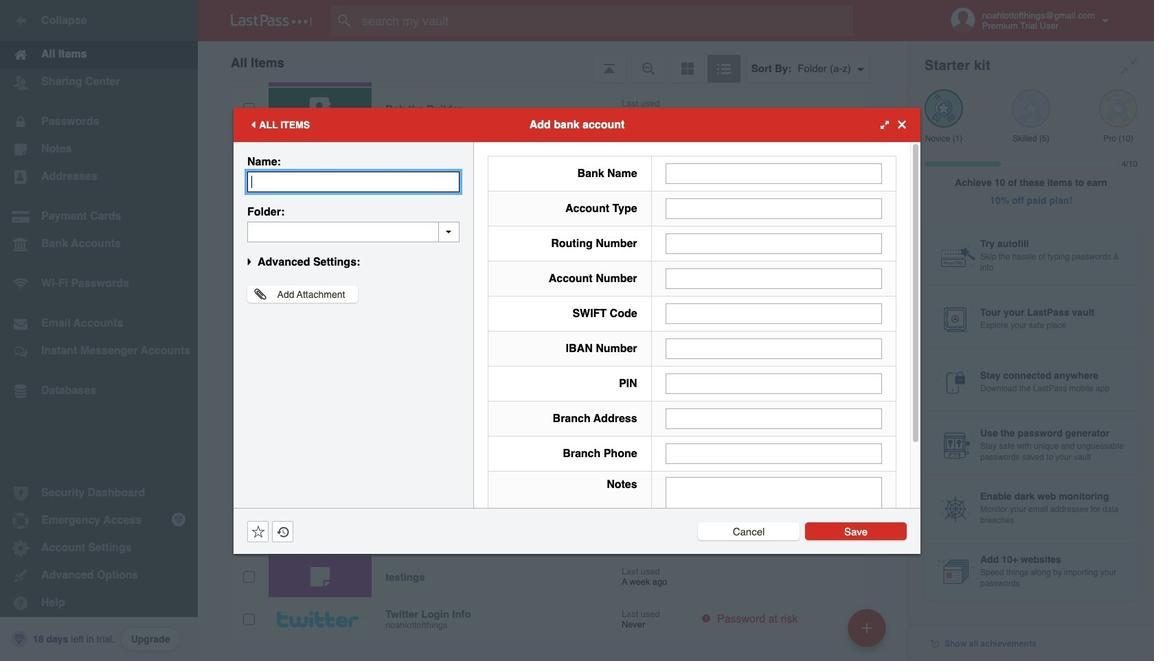 Task type: describe. For each thing, give the bounding box(es) containing it.
new item navigation
[[843, 606, 895, 662]]

lastpass image
[[231, 14, 312, 27]]

new item image
[[863, 624, 872, 633]]

search my vault text field
[[331, 5, 881, 36]]



Task type: locate. For each thing, give the bounding box(es) containing it.
dialog
[[234, 108, 921, 572]]

vault options navigation
[[198, 41, 909, 82]]

None text field
[[666, 163, 883, 184], [666, 268, 883, 289], [666, 339, 883, 359], [666, 444, 883, 464], [666, 163, 883, 184], [666, 268, 883, 289], [666, 339, 883, 359], [666, 444, 883, 464]]

None text field
[[247, 171, 460, 192], [666, 198, 883, 219], [247, 222, 460, 242], [666, 233, 883, 254], [666, 303, 883, 324], [666, 374, 883, 394], [666, 409, 883, 429], [666, 477, 883, 563], [247, 171, 460, 192], [666, 198, 883, 219], [247, 222, 460, 242], [666, 233, 883, 254], [666, 303, 883, 324], [666, 374, 883, 394], [666, 409, 883, 429], [666, 477, 883, 563]]

Search search field
[[331, 5, 881, 36]]

main navigation navigation
[[0, 0, 198, 662]]



